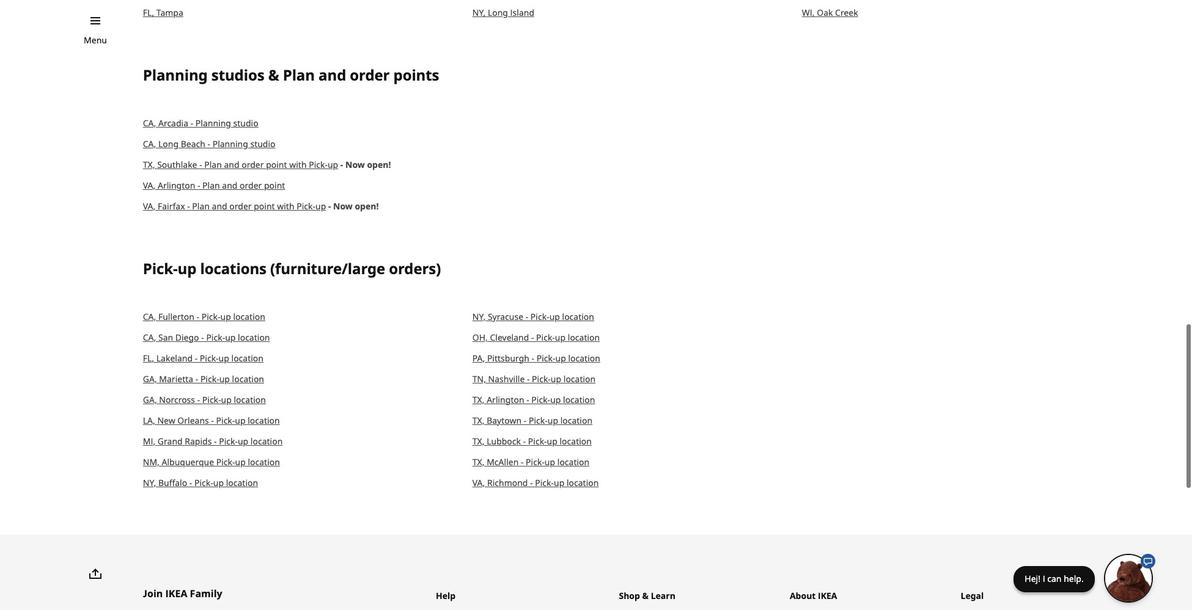 Task type: describe. For each thing, give the bounding box(es) containing it.
wi,
[[802, 7, 815, 19]]

va, arlington - plan and order point
[[143, 180, 285, 191]]

location for tx, arlington - pick-up location
[[563, 394, 595, 406]]

ca, for ca, san diego - pick-up location
[[143, 332, 156, 344]]

location for ca, fullerton - pick-up location
[[233, 311, 265, 323]]

island
[[510, 7, 535, 19]]

la, new orleans - pick-up location
[[143, 415, 280, 427]]

pick-up locations (furniture/large orders)
[[143, 259, 441, 279]]

la, new orleans - pick-up location link
[[143, 415, 280, 427]]

- for va, arlington - plan and order point
[[198, 180, 200, 191]]

buffalo
[[158, 477, 187, 489]]

ga, for ga, marietta - pick-up location
[[143, 374, 157, 385]]

ny, long island link
[[473, 7, 535, 19]]

order for southlake
[[242, 159, 264, 171]]

tx, southlake - plan and order point with pick-up - now open!
[[143, 159, 391, 171]]

oh, cleveland - pick-up location
[[473, 332, 600, 344]]

location for va, richmond - pick-up location
[[567, 477, 599, 489]]

1 vertical spatial point
[[264, 180, 285, 191]]

tx, lubbock - pick-up location
[[473, 436, 592, 447]]

fl, tampa link
[[143, 7, 183, 19]]

studios
[[211, 65, 265, 85]]

ga, marietta - pick-up location link
[[143, 374, 264, 385]]

orleans
[[178, 415, 209, 427]]

arcadia
[[158, 117, 188, 129]]

pa,
[[473, 353, 485, 364]]

location up mi, grand rapids - pick-up location
[[248, 415, 280, 427]]

san
[[158, 332, 173, 344]]

location for ga, marietta - pick-up location
[[232, 374, 264, 385]]

now for va, fairfax - plan and order point with pick-up
[[333, 201, 353, 212]]

va, arlington - plan and order point link
[[143, 180, 285, 191]]

point for va, fairfax - plan and order point with pick-up
[[254, 201, 275, 212]]

location for pa, pittsburgh - pick-up location
[[568, 353, 600, 364]]

tx, southlake - plan and order point with pick-up link
[[143, 159, 338, 171]]

va, for va, fairfax - plan and order point with pick-up - now open!
[[143, 201, 156, 212]]

with for va, fairfax - plan and order point with pick-up
[[277, 201, 295, 212]]

- for va, fairfax - plan and order point with pick-up - now open!
[[187, 201, 190, 212]]

tx, mcallen - pick-up location link
[[473, 457, 590, 468]]

- for tx, mcallen - pick-up location
[[521, 457, 524, 468]]

plan for studios
[[283, 65, 315, 85]]

planning studios & plan and order points
[[143, 65, 439, 85]]

nm, albuquerque pick-up location
[[143, 457, 280, 468]]

- for ny, syracuse - pick-up location
[[526, 311, 528, 323]]

ny, long island
[[473, 7, 535, 19]]

hej! i can help.
[[1025, 574, 1084, 585]]

- for tx, southlake - plan and order point with pick-up - now open!
[[199, 159, 202, 171]]

ca, for ca, fullerton - pick-up location
[[143, 311, 156, 323]]

ga, norcross - pick-up location link
[[143, 394, 266, 406]]

ca, arcadia - planning studio
[[143, 117, 258, 129]]

order for fairfax
[[230, 201, 252, 212]]

long for ca,
[[158, 138, 179, 150]]

join
[[143, 588, 163, 601]]

- for va, richmond - pick-up location
[[530, 477, 533, 489]]

cleveland
[[490, 332, 529, 344]]

ny, for ny, buffalo - pick-up location
[[143, 477, 156, 489]]

ny, syracuse - pick-up location link
[[473, 311, 594, 323]]

hej! i can help. button
[[1014, 555, 1156, 603]]

nashville
[[488, 374, 525, 385]]

diego
[[175, 332, 199, 344]]

ca, long beach - planning studio
[[143, 138, 276, 150]]

- for oh, cleveland - pick-up location
[[531, 332, 534, 344]]

mi, grand rapids - pick-up location
[[143, 436, 283, 447]]

oh, cleveland - pick-up location link
[[473, 332, 600, 344]]

menu button
[[84, 34, 107, 47]]

fl, lakeland - pick-up location link
[[143, 353, 264, 364]]

ny, buffalo - pick-up location
[[143, 477, 258, 489]]

fl, for fl, lakeland - pick-up location
[[143, 353, 154, 364]]

fullerton
[[158, 311, 194, 323]]

baytown
[[487, 415, 522, 427]]

ca, san diego - pick-up location
[[143, 332, 270, 344]]

join ikea family footer
[[0, 536, 1193, 611]]

- for ca, fullerton - pick-up location
[[197, 311, 199, 323]]

la,
[[143, 415, 155, 427]]

1 vertical spatial studio
[[250, 138, 276, 150]]

locations
[[200, 259, 267, 279]]

va, richmond - pick-up location link
[[473, 477, 599, 489]]

new
[[157, 415, 175, 427]]

ca, san diego - pick-up location link
[[143, 332, 270, 344]]

tx, for tx, lubbock - pick-up location
[[473, 436, 485, 447]]

family
[[190, 588, 222, 601]]

wi, oak creek
[[802, 7, 858, 19]]

- for pa, pittsburgh - pick-up location
[[532, 353, 535, 364]]

lubbock
[[487, 436, 521, 447]]

tx, baytown - pick-up location link
[[473, 415, 593, 427]]

- for ca, arcadia - planning studio
[[191, 117, 193, 129]]

order for arlington
[[240, 180, 262, 191]]

tx, for tx, arlington - pick-up location
[[473, 394, 485, 406]]

ca, for ca, long beach - planning studio
[[143, 138, 156, 150]]

and for fairfax
[[212, 201, 227, 212]]

tampa
[[156, 7, 183, 19]]

oh,
[[473, 332, 488, 344]]

marietta
[[159, 374, 193, 385]]

ca, long beach - planning studio link
[[143, 138, 276, 150]]



Task type: vqa. For each thing, say whether or not it's contained in the screenshot.
top studio
yes



Task type: locate. For each thing, give the bounding box(es) containing it.
tx, left baytown
[[473, 415, 485, 427]]

and right &
[[319, 65, 346, 85]]

join ikea family
[[143, 588, 222, 601]]

0 vertical spatial open!
[[367, 159, 391, 171]]

location for tx, baytown - pick-up location
[[561, 415, 593, 427]]

orders)
[[389, 259, 441, 279]]

- for ny, buffalo - pick-up location
[[189, 477, 192, 489]]

points
[[394, 65, 439, 85]]

ny, for ny, syracuse - pick-up location
[[473, 311, 486, 323]]

1 horizontal spatial arlington
[[487, 394, 524, 406]]

lakeland
[[156, 353, 193, 364]]

with down tx, southlake - plan and order point with pick-up - now open!
[[277, 201, 295, 212]]

point
[[266, 159, 287, 171], [264, 180, 285, 191], [254, 201, 275, 212]]

ga, for ga, norcross - pick-up location
[[143, 394, 157, 406]]

2 vertical spatial ny,
[[143, 477, 156, 489]]

location for ga, norcross - pick-up location
[[234, 394, 266, 406]]

va, richmond - pick-up location
[[473, 477, 599, 489]]

2 vertical spatial point
[[254, 201, 275, 212]]

fairfax
[[158, 201, 185, 212]]

2 vertical spatial planning
[[213, 138, 248, 150]]

1 vertical spatial now
[[333, 201, 353, 212]]

- for tn, nashville - pick-up location
[[527, 374, 530, 385]]

0 vertical spatial studio
[[233, 117, 258, 129]]

location down ca, fullerton - pick-up location link
[[238, 332, 270, 344]]

1 ga, from the top
[[143, 374, 157, 385]]

1 horizontal spatial long
[[488, 7, 508, 19]]

hej!
[[1025, 574, 1041, 585]]

- for tx, lubbock - pick-up location
[[523, 436, 526, 447]]

fl, left "tampa" on the left
[[143, 7, 154, 19]]

i
[[1043, 574, 1046, 585]]

can
[[1048, 574, 1062, 585]]

point for tx, southlake - plan and order point with pick-up
[[266, 159, 287, 171]]

plan right &
[[283, 65, 315, 85]]

tx, for tx, mcallen - pick-up location
[[473, 457, 485, 468]]

studio up tx, southlake - plan and order point with pick-up link
[[233, 117, 258, 129]]

ca, left 'arcadia'
[[143, 117, 156, 129]]

0 vertical spatial with
[[289, 159, 307, 171]]

location down tx, arlington - pick-up location link
[[561, 415, 593, 427]]

2 fl, from the top
[[143, 353, 154, 364]]

location down the pa, pittsburgh - pick-up location
[[564, 374, 596, 385]]

location down ca, san diego - pick-up location link at left
[[231, 353, 264, 364]]

studio
[[233, 117, 258, 129], [250, 138, 276, 150]]

arlington down the southlake
[[158, 180, 195, 191]]

ga, up la,
[[143, 394, 157, 406]]

va, fairfax - plan and order point with pick-up link
[[143, 201, 326, 212]]

syracuse
[[488, 311, 524, 323]]

planning up ca, long beach - planning studio link at left top
[[196, 117, 231, 129]]

menu
[[84, 34, 107, 46]]

1 vertical spatial planning
[[196, 117, 231, 129]]

1 vertical spatial with
[[277, 201, 295, 212]]

order
[[350, 65, 390, 85], [242, 159, 264, 171], [240, 180, 262, 191], [230, 201, 252, 212]]

plan for arlington
[[202, 180, 220, 191]]

southlake
[[157, 159, 197, 171]]

with for tx, southlake - plan and order point with pick-up
[[289, 159, 307, 171]]

up
[[328, 159, 338, 171], [316, 201, 326, 212], [178, 259, 197, 279], [220, 311, 231, 323], [550, 311, 560, 323], [225, 332, 236, 344], [555, 332, 566, 344], [219, 353, 229, 364], [556, 353, 566, 364], [219, 374, 230, 385], [551, 374, 561, 385], [221, 394, 232, 406], [550, 394, 561, 406], [235, 415, 246, 427], [548, 415, 558, 427], [238, 436, 248, 447], [547, 436, 558, 447], [235, 457, 246, 468], [545, 457, 555, 468], [213, 477, 224, 489], [554, 477, 565, 489]]

albuquerque
[[162, 457, 214, 468]]

ny,
[[473, 7, 486, 19], [473, 311, 486, 323], [143, 477, 156, 489]]

1 ca, from the top
[[143, 117, 156, 129]]

location for fl, lakeland - pick-up location
[[231, 353, 264, 364]]

pa, pittsburgh - pick-up location link
[[473, 353, 600, 364]]

tx, for tx, baytown - pick-up location
[[473, 415, 485, 427]]

and for arlington
[[222, 180, 238, 191]]

fl, for fl, tampa
[[143, 7, 154, 19]]

location up la, new orleans - pick-up location
[[234, 394, 266, 406]]

ny, buffalo - pick-up location link
[[143, 477, 258, 489]]

location down tn, nashville - pick-up location link on the bottom of page
[[563, 394, 595, 406]]

tx, left lubbock
[[473, 436, 485, 447]]

location for ny, buffalo - pick-up location
[[226, 477, 258, 489]]

fl,
[[143, 7, 154, 19], [143, 353, 154, 364]]

tn,
[[473, 374, 486, 385]]

ga, left marietta
[[143, 374, 157, 385]]

0 vertical spatial ny,
[[473, 7, 486, 19]]

0 vertical spatial ga,
[[143, 374, 157, 385]]

tx, left mcallen
[[473, 457, 485, 468]]

long for ny,
[[488, 7, 508, 19]]

plan for fairfax
[[192, 201, 210, 212]]

planning up tx, southlake - plan and order point with pick-up link
[[213, 138, 248, 150]]

ca, arcadia - planning studio link
[[143, 117, 258, 129]]

mcallen
[[487, 457, 519, 468]]

plan for southlake
[[204, 159, 222, 171]]

ca, left fullerton
[[143, 311, 156, 323]]

plan up va, fairfax - plan and order point with pick-up link
[[202, 180, 220, 191]]

ca, fullerton - pick-up location link
[[143, 311, 265, 323]]

0 vertical spatial planning
[[143, 65, 208, 85]]

location down tx, mcallen - pick-up location link
[[567, 477, 599, 489]]

and up va, arlington - plan and order point link
[[224, 159, 240, 171]]

ga, norcross - pick-up location
[[143, 394, 266, 406]]

va, for va, arlington - plan and order point
[[143, 180, 156, 191]]

tx, mcallen - pick-up location
[[473, 457, 590, 468]]

arlington
[[158, 180, 195, 191], [487, 394, 524, 406]]

order for studios
[[350, 65, 390, 85]]

1 vertical spatial va,
[[143, 201, 156, 212]]

long left island
[[488, 7, 508, 19]]

oak
[[817, 7, 833, 19]]

arlington for va,
[[158, 180, 195, 191]]

tn, nashville - pick-up location link
[[473, 374, 596, 385]]

1 fl, from the top
[[143, 7, 154, 19]]

location up pa, pittsburgh - pick-up location link
[[568, 332, 600, 344]]

with
[[289, 159, 307, 171], [277, 201, 295, 212]]

- for tx, baytown - pick-up location
[[524, 415, 527, 427]]

plan
[[283, 65, 315, 85], [204, 159, 222, 171], [202, 180, 220, 191], [192, 201, 210, 212]]

open! for tx, southlake - plan and order point with pick-up - now open!
[[367, 159, 391, 171]]

with up "va, fairfax - plan and order point with pick-up - now open!"
[[289, 159, 307, 171]]

tx, for tx, southlake - plan and order point with pick-up - now open!
[[143, 159, 155, 171]]

tx,
[[143, 159, 155, 171], [473, 394, 485, 406], [473, 415, 485, 427], [473, 436, 485, 447], [473, 457, 485, 468]]

location up nm, albuquerque pick-up location link
[[251, 436, 283, 447]]

pa, pittsburgh - pick-up location
[[473, 353, 600, 364]]

2 ca, from the top
[[143, 138, 156, 150]]

1 vertical spatial ga,
[[143, 394, 157, 406]]

location up ca, san diego - pick-up location link at left
[[233, 311, 265, 323]]

plan down va, arlington - plan and order point
[[192, 201, 210, 212]]

now
[[346, 159, 365, 171], [333, 201, 353, 212]]

long
[[488, 7, 508, 19], [158, 138, 179, 150]]

- for fl, lakeland - pick-up location
[[195, 353, 198, 364]]

and for studios
[[319, 65, 346, 85]]

2 ga, from the top
[[143, 394, 157, 406]]

ny, syracuse - pick-up location
[[473, 311, 594, 323]]

location for tn, nashville - pick-up location
[[564, 374, 596, 385]]

nm,
[[143, 457, 160, 468]]

tx, left the southlake
[[143, 159, 155, 171]]

1 vertical spatial open!
[[355, 201, 379, 212]]

open!
[[367, 159, 391, 171], [355, 201, 379, 212]]

and for southlake
[[224, 159, 240, 171]]

(furniture/large
[[270, 259, 385, 279]]

0 vertical spatial point
[[266, 159, 287, 171]]

1 vertical spatial long
[[158, 138, 179, 150]]

location for tx, lubbock - pick-up location
[[560, 436, 592, 447]]

4 ca, from the top
[[143, 332, 156, 344]]

location for ny, syracuse - pick-up location
[[562, 311, 594, 323]]

studio up tx, southlake - plan and order point with pick-up - now open!
[[250, 138, 276, 150]]

ca, left beach
[[143, 138, 156, 150]]

- for ga, norcross - pick-up location
[[197, 394, 200, 406]]

planning up 'arcadia'
[[143, 65, 208, 85]]

tx, down the tn,
[[473, 394, 485, 406]]

nm, albuquerque pick-up location link
[[143, 457, 280, 468]]

open! for va, fairfax - plan and order point with pick-up - now open!
[[355, 201, 379, 212]]

tx, arlington - pick-up location link
[[473, 394, 595, 406]]

fl, lakeland - pick-up location
[[143, 353, 264, 364]]

mi,
[[143, 436, 155, 447]]

help.
[[1064, 574, 1084, 585]]

now for tx, southlake - plan and order point with pick-up
[[346, 159, 365, 171]]

2 vertical spatial va,
[[473, 477, 485, 489]]

0 vertical spatial now
[[346, 159, 365, 171]]

ny, left island
[[473, 7, 486, 19]]

0 vertical spatial fl,
[[143, 7, 154, 19]]

ga, marietta - pick-up location
[[143, 374, 264, 385]]

mi, grand rapids - pick-up location link
[[143, 436, 283, 447]]

va, fairfax - plan and order point with pick-up - now open!
[[143, 201, 379, 212]]

pick-
[[309, 159, 328, 171], [297, 201, 316, 212], [143, 259, 178, 279], [202, 311, 220, 323], [531, 311, 550, 323], [206, 332, 225, 344], [536, 332, 555, 344], [200, 353, 219, 364], [537, 353, 556, 364], [201, 374, 219, 385], [532, 374, 551, 385], [202, 394, 221, 406], [532, 394, 550, 406], [216, 415, 235, 427], [529, 415, 548, 427], [219, 436, 238, 447], [528, 436, 547, 447], [216, 457, 235, 468], [526, 457, 545, 468], [194, 477, 213, 489], [535, 477, 554, 489]]

location down tx, baytown - pick-up location
[[560, 436, 592, 447]]

- for ga, marietta - pick-up location
[[196, 374, 198, 385]]

ca, for ca, arcadia - planning studio
[[143, 117, 156, 129]]

rapids
[[185, 436, 212, 447]]

location up ga, norcross - pick-up location
[[232, 374, 264, 385]]

creek
[[835, 7, 858, 19]]

0 vertical spatial long
[[488, 7, 508, 19]]

va, for va, richmond - pick-up location
[[473, 477, 485, 489]]

arlington for tx,
[[487, 394, 524, 406]]

ca, left san
[[143, 332, 156, 344]]

0 horizontal spatial long
[[158, 138, 179, 150]]

fl, left lakeland
[[143, 353, 154, 364]]

wi, oak creek link
[[802, 7, 858, 19]]

planning
[[143, 65, 208, 85], [196, 117, 231, 129], [213, 138, 248, 150]]

fl, tampa
[[143, 7, 183, 19]]

and up va, fairfax - plan and order point with pick-up link
[[222, 180, 238, 191]]

and down va, arlington - plan and order point link
[[212, 201, 227, 212]]

- for tx, arlington - pick-up location
[[527, 394, 529, 406]]

location up oh, cleveland - pick-up location
[[562, 311, 594, 323]]

tx, arlington - pick-up location
[[473, 394, 595, 406]]

beach
[[181, 138, 205, 150]]

ny, for ny, long island
[[473, 7, 486, 19]]

richmond
[[487, 477, 528, 489]]

plan up va, arlington - plan and order point
[[204, 159, 222, 171]]

grand
[[158, 436, 183, 447]]

location down nm, albuquerque pick-up location on the bottom left of page
[[226, 477, 258, 489]]

long down 'arcadia'
[[158, 138, 179, 150]]

location for tx, mcallen - pick-up location
[[558, 457, 590, 468]]

0 horizontal spatial arlington
[[158, 180, 195, 191]]

1 vertical spatial ny,
[[473, 311, 486, 323]]

1 vertical spatial arlington
[[487, 394, 524, 406]]

arlington down the nashville
[[487, 394, 524, 406]]

location down mi, grand rapids - pick-up location
[[248, 457, 280, 468]]

tn, nashville - pick-up location
[[473, 374, 596, 385]]

ikea
[[165, 588, 187, 601]]

ny, up oh,
[[473, 311, 486, 323]]

and
[[319, 65, 346, 85], [224, 159, 240, 171], [222, 180, 238, 191], [212, 201, 227, 212]]

&
[[268, 65, 279, 85]]

location up va, richmond - pick-up location
[[558, 457, 590, 468]]

location
[[233, 311, 265, 323], [562, 311, 594, 323], [238, 332, 270, 344], [568, 332, 600, 344], [231, 353, 264, 364], [568, 353, 600, 364], [232, 374, 264, 385], [564, 374, 596, 385], [234, 394, 266, 406], [563, 394, 595, 406], [248, 415, 280, 427], [561, 415, 593, 427], [251, 436, 283, 447], [560, 436, 592, 447], [248, 457, 280, 468], [558, 457, 590, 468], [226, 477, 258, 489], [567, 477, 599, 489]]

3 ca, from the top
[[143, 311, 156, 323]]

tx, baytown - pick-up location
[[473, 415, 593, 427]]

tx, lubbock - pick-up location link
[[473, 436, 592, 447]]

0 vertical spatial va,
[[143, 180, 156, 191]]

location for oh, cleveland - pick-up location
[[568, 332, 600, 344]]

location down oh, cleveland - pick-up location
[[568, 353, 600, 364]]

0 vertical spatial arlington
[[158, 180, 195, 191]]

1 vertical spatial fl,
[[143, 353, 154, 364]]

ny, down nm,
[[143, 477, 156, 489]]



